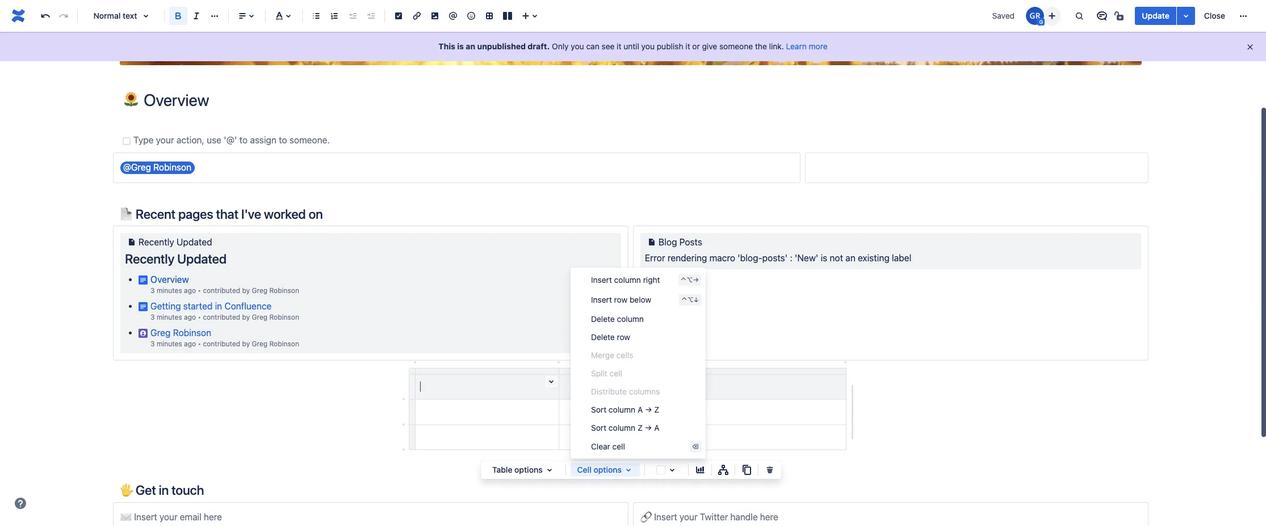 Task type: describe. For each thing, give the bounding box(es) containing it.
split cell button
[[571, 365, 706, 383]]

started
[[183, 301, 213, 312]]

• inside getting started in confluence 3 minutes ago • contributed by greg robinson
[[198, 313, 201, 322]]

overview
[[150, 275, 189, 285]]

until
[[624, 41, 639, 51]]

delete for delete column
[[591, 314, 615, 324]]

adjust update settings image
[[1179, 9, 1193, 23]]

2 it from the left
[[686, 41, 690, 51]]

link image
[[410, 9, 424, 23]]

recent
[[136, 207, 176, 222]]

no restrictions image
[[1114, 9, 1127, 23]]

🖐
[[120, 483, 133, 499]]

delete for delete row
[[591, 332, 615, 342]]

1 vertical spatial recently updated
[[125, 252, 227, 267]]

greg robinson link for confluence
[[252, 313, 299, 322]]

contributed inside "greg robinson 3 minutes ago • contributed by greg robinson"
[[203, 340, 240, 349]]

italic ⌘i image
[[190, 9, 203, 23]]

minutes inside getting started in confluence 3 minutes ago • contributed by greg robinson
[[157, 313, 182, 322]]

update
[[1142, 11, 1170, 20]]

comment icon image
[[1096, 9, 1109, 23]]

below
[[630, 295, 651, 305]]

copy image
[[740, 464, 754, 478]]

overview 3 minutes ago • contributed by greg robinson
[[150, 275, 299, 295]]

:sunflower: image
[[124, 92, 139, 107]]

1 you from the left
[[571, 41, 584, 51]]

table options
[[492, 466, 543, 475]]

cell for clear cell
[[613, 442, 625, 452]]

mention image
[[446, 9, 460, 23]]

1 vertical spatial updated
[[177, 252, 227, 267]]

3 inside getting started in confluence 3 minutes ago • contributed by greg robinson
[[150, 313, 155, 322]]

cell
[[577, 466, 592, 475]]

blog
[[659, 238, 677, 248]]

delete column button
[[571, 310, 706, 328]]

merge
[[591, 351, 615, 360]]

contributed inside overview 3 minutes ago • contributed by greg robinson
[[203, 287, 240, 295]]

🔗
[[641, 513, 654, 523]]

⌃⌥↓
[[682, 296, 699, 304]]

0 vertical spatial an
[[466, 41, 475, 51]]

normal text
[[93, 11, 137, 20]]

manage connected data image
[[717, 464, 730, 478]]

getting started in confluence link
[[150, 301, 272, 312]]

is inside main content area, start typing to enter text. text field
[[821, 254, 828, 264]]

• inside "greg robinson 3 minutes ago • contributed by greg robinson"
[[198, 340, 201, 349]]

minutes inside overview 3 minutes ago • contributed by greg robinson
[[157, 287, 182, 295]]

more image
[[1237, 9, 1250, 23]]

this is an unpublished draft. only you can see it until you publish it or give someone the link. learn more
[[439, 41, 828, 51]]

right
[[643, 275, 660, 285]]

split
[[591, 369, 608, 378]]

1 it from the left
[[617, 41, 622, 51]]

normal
[[93, 11, 121, 20]]

only
[[552, 41, 569, 51]]

📄
[[120, 207, 133, 222]]

bullet list ⌘⇧8 image
[[309, 9, 323, 23]]

someone
[[719, 41, 753, 51]]

see
[[602, 41, 615, 51]]

→ for a
[[645, 405, 652, 415]]

column for sort column z → a
[[609, 423, 636, 433]]

update button
[[1135, 7, 1176, 25]]

3 inside "greg robinson 3 minutes ago • contributed by greg robinson"
[[150, 340, 155, 349]]

error rendering macro 'blog-posts' : 'new' is not an existing label
[[645, 254, 912, 264]]

📄 recent pages that i've worked on
[[120, 207, 323, 222]]

link.
[[769, 41, 784, 51]]

more
[[809, 41, 828, 51]]

greg inside overview 3 minutes ago • contributed by greg robinson
[[252, 287, 268, 295]]

greg robinson link for minutes
[[252, 340, 299, 349]]

undo ⌘z image
[[39, 9, 52, 23]]

'new'
[[795, 254, 818, 264]]

ago inside getting started in confluence 3 minutes ago • contributed by greg robinson
[[184, 313, 196, 322]]

rendering
[[668, 254, 707, 264]]

greg robinson image
[[1026, 7, 1044, 25]]

macro
[[710, 254, 735, 264]]

column for sort column a → z
[[609, 405, 636, 415]]

insert column right
[[591, 275, 660, 285]]

recently updated image
[[125, 236, 139, 250]]

not
[[830, 254, 843, 264]]

table image
[[483, 9, 496, 23]]

that
[[216, 207, 239, 222]]

row for insert
[[614, 295, 628, 305]]

options for cell options
[[594, 466, 622, 475]]

'blog-
[[738, 254, 763, 264]]

merge cells button
[[571, 346, 706, 365]]

add image, video, or file image
[[428, 9, 442, 23]]

split cell
[[591, 369, 622, 378]]

insert for insert column right
[[591, 275, 612, 285]]

🖐 get in touch
[[120, 483, 204, 499]]

this
[[439, 41, 455, 51]]

sort for sort column z → a
[[591, 423, 607, 433]]

confluence
[[225, 301, 272, 312]]

greg robinson 3 minutes ago • contributed by greg robinson
[[150, 328, 299, 349]]

cell for split cell
[[610, 369, 622, 378]]

✉️
[[120, 513, 134, 523]]

0 vertical spatial recently
[[139, 238, 174, 248]]

columns
[[629, 387, 660, 397]]

normal text button
[[82, 3, 160, 28]]

cells
[[617, 351, 633, 360]]

:
[[790, 254, 793, 264]]

robinson inside overview 3 minutes ago • contributed by greg robinson
[[269, 287, 299, 295]]

delete column
[[591, 314, 644, 324]]

cell options button
[[570, 464, 640, 478]]

delete row
[[591, 332, 630, 342]]

blog posts
[[659, 238, 702, 248]]

⌫
[[692, 444, 699, 451]]

ago inside "greg robinson 3 minutes ago • contributed by greg robinson"
[[184, 340, 196, 349]]

distribute columns button
[[571, 383, 706, 401]]

overview link
[[150, 275, 189, 285]]

learn more link
[[786, 41, 828, 51]]

publish
[[657, 41, 684, 51]]

dismiss image
[[1246, 43, 1255, 52]]

the
[[755, 41, 767, 51]]

insert row below
[[591, 295, 651, 305]]

sort column z → a button
[[571, 419, 706, 437]]

outdent ⇧tab image
[[346, 9, 359, 23]]

distribute columns
[[591, 387, 660, 397]]

merge cells
[[591, 351, 633, 360]]



Task type: vqa. For each thing, say whether or not it's contained in the screenshot.
Z's →
yes



Task type: locate. For each thing, give the bounding box(es) containing it.
2 by from the top
[[242, 313, 250, 322]]

action item image
[[392, 9, 405, 23]]

row inside button
[[617, 332, 630, 342]]

expand dropdown menu image for table options
[[543, 464, 556, 478]]

clear
[[591, 442, 610, 452]]

0 vertical spatial by
[[242, 287, 250, 295]]

minutes
[[157, 287, 182, 295], [157, 313, 182, 322], [157, 340, 182, 349]]

chart image
[[693, 464, 707, 478]]

0 vertical spatial delete
[[591, 314, 615, 324]]

3 3 from the top
[[150, 340, 155, 349]]

insert for insert row below
[[591, 295, 612, 305]]

delete row button
[[571, 328, 706, 346]]

1 horizontal spatial an
[[846, 254, 856, 264]]

3 inside overview 3 minutes ago • contributed by greg robinson
[[150, 287, 155, 295]]

numbered list ⌘⇧7 image
[[328, 9, 341, 23]]

2 sort from the top
[[591, 423, 607, 433]]

an inside main content area, start typing to enter text. text field
[[846, 254, 856, 264]]

recently updated
[[139, 238, 212, 248], [125, 252, 227, 267]]

it left or
[[686, 41, 690, 51]]

greg inside getting started in confluence 3 minutes ago • contributed by greg robinson
[[252, 313, 268, 322]]

1 insert from the top
[[591, 275, 612, 285]]

@greg
[[123, 163, 151, 173]]

by inside overview 3 minutes ago • contributed by greg robinson
[[242, 287, 250, 295]]

recently down recently updated image
[[125, 252, 174, 267]]

2 vertical spatial •
[[198, 340, 201, 349]]

more formatting image
[[208, 9, 221, 23]]

layouts image
[[501, 9, 514, 23]]

column for insert column right
[[614, 275, 641, 285]]

in right get
[[159, 483, 169, 499]]

minutes inside "greg robinson 3 minutes ago • contributed by greg robinson"
[[157, 340, 182, 349]]

1 horizontal spatial options
[[594, 466, 622, 475]]

delete inside 'delete column' 'button'
[[591, 314, 615, 324]]

sort for sort column a → z
[[591, 405, 607, 415]]

1 vertical spatial delete
[[591, 332, 615, 342]]

3 • from the top
[[198, 340, 201, 349]]

1 horizontal spatial z
[[654, 405, 660, 415]]

bold ⌘b image
[[171, 9, 185, 23]]

⌃⌥→
[[681, 277, 699, 284]]

updated
[[177, 238, 212, 248], [177, 252, 227, 267]]

it
[[617, 41, 622, 51], [686, 41, 690, 51]]

1 vertical spatial row
[[617, 332, 630, 342]]

a up sort column z → a button
[[638, 405, 643, 415]]

greg
[[252, 287, 268, 295], [252, 313, 268, 322], [150, 328, 171, 338], [252, 340, 268, 349]]

2 options from the left
[[594, 466, 622, 475]]

→ down sort column a → z button
[[645, 423, 652, 433]]

1 3 from the top
[[150, 287, 155, 295]]

2 • from the top
[[198, 313, 201, 322]]

posts'
[[763, 254, 788, 264]]

column inside 'button'
[[617, 314, 644, 324]]

1 vertical spatial in
[[159, 483, 169, 499]]

1 sort from the top
[[591, 405, 607, 415]]

2 vertical spatial minutes
[[157, 340, 182, 349]]

an right this
[[466, 41, 475, 51]]

cell background image
[[666, 464, 679, 478]]

1 delete from the top
[[591, 314, 615, 324]]

a inside sort column z → a button
[[654, 423, 660, 433]]

expand dropdown menu image for cell options
[[622, 464, 635, 478]]

1 vertical spatial ago
[[184, 313, 196, 322]]

0 horizontal spatial z
[[638, 423, 643, 433]]

0 vertical spatial minutes
[[157, 287, 182, 295]]

column up insert row below
[[614, 275, 641, 285]]

z down sort column a → z button
[[638, 423, 643, 433]]

1 ago from the top
[[184, 287, 196, 295]]

sort column a → z
[[591, 405, 660, 415]]

learn
[[786, 41, 807, 51]]

→ inside sort column a → z button
[[645, 405, 652, 415]]

close button
[[1197, 7, 1232, 25]]

row up delete column
[[614, 295, 628, 305]]

cell right split
[[610, 369, 622, 378]]

0 vertical spatial a
[[638, 405, 643, 415]]

can
[[586, 41, 600, 51]]

1 vertical spatial →
[[645, 423, 652, 433]]

in right started
[[215, 301, 222, 312]]

editable content region
[[102, 0, 1160, 527]]

0 horizontal spatial expand dropdown menu image
[[543, 464, 556, 478]]

by
[[242, 287, 250, 295], [242, 313, 250, 322], [242, 340, 250, 349]]

insert up insert row below
[[591, 275, 612, 285]]

0 horizontal spatial a
[[638, 405, 643, 415]]

1 horizontal spatial it
[[686, 41, 690, 51]]

0 horizontal spatial you
[[571, 41, 584, 51]]

1 vertical spatial sort
[[591, 423, 607, 433]]

row for delete
[[617, 332, 630, 342]]

column up sort column z → a
[[609, 405, 636, 415]]

2 you from the left
[[642, 41, 655, 51]]

i've
[[241, 207, 261, 222]]

@greg robinson
[[123, 163, 191, 173]]

column for delete column
[[617, 314, 644, 324]]

posts
[[680, 238, 702, 248]]

unpublished
[[477, 41, 526, 51]]

sort up clear
[[591, 423, 607, 433]]

getting
[[150, 301, 181, 312]]

2 contributed from the top
[[203, 313, 240, 322]]

column
[[614, 275, 641, 285], [617, 314, 644, 324], [609, 405, 636, 415], [609, 423, 636, 433]]

1 vertical spatial contributed
[[203, 313, 240, 322]]

is left not
[[821, 254, 828, 264]]

sort down 'distribute'
[[591, 405, 607, 415]]

→ inside sort column z → a button
[[645, 423, 652, 433]]

error
[[645, 254, 665, 264]]

1 vertical spatial minutes
[[157, 313, 182, 322]]

distribute
[[591, 387, 627, 397]]

0 vertical spatial sort
[[591, 405, 607, 415]]

updated down pages
[[177, 238, 212, 248]]

expand dropdown menu image left cell
[[543, 464, 556, 478]]

2 vertical spatial 3
[[150, 340, 155, 349]]

1 • from the top
[[198, 287, 201, 295]]

blog posts image
[[645, 236, 659, 250]]

→ for z
[[645, 423, 652, 433]]

2 delete from the top
[[591, 332, 615, 342]]

2 ago from the top
[[184, 313, 196, 322]]

•
[[198, 287, 201, 295], [198, 313, 201, 322], [198, 340, 201, 349]]

by inside getting started in confluence 3 minutes ago • contributed by greg robinson
[[242, 313, 250, 322]]

0 vertical spatial →
[[645, 405, 652, 415]]

draft.
[[528, 41, 550, 51]]

help image
[[14, 497, 27, 511]]

column inside button
[[609, 423, 636, 433]]

row up cells
[[617, 332, 630, 342]]

you right until
[[642, 41, 655, 51]]

remove image
[[763, 464, 777, 478]]

saved
[[992, 11, 1015, 20]]

an right not
[[846, 254, 856, 264]]

row
[[614, 295, 628, 305], [617, 332, 630, 342]]

1 vertical spatial insert
[[591, 295, 612, 305]]

greg robinson link for ago
[[252, 287, 299, 295]]

1 horizontal spatial a
[[654, 423, 660, 433]]

indent tab image
[[364, 9, 378, 23]]

emoji image
[[465, 9, 478, 23]]

1 contributed from the top
[[203, 287, 240, 295]]

recently down the recent
[[139, 238, 174, 248]]

get
[[136, 483, 156, 499]]

align left image
[[236, 9, 249, 23]]

cell inside split cell button
[[610, 369, 622, 378]]

3 minutes from the top
[[157, 340, 182, 349]]

1 vertical spatial by
[[242, 313, 250, 322]]

2 vertical spatial ago
[[184, 340, 196, 349]]

→ down columns at the bottom of the page
[[645, 405, 652, 415]]

options down clear cell
[[594, 466, 622, 475]]

cell options
[[577, 466, 622, 475]]

3 by from the top
[[242, 340, 250, 349]]

1 vertical spatial an
[[846, 254, 856, 264]]

1 vertical spatial z
[[638, 423, 643, 433]]

sort inside button
[[591, 405, 607, 415]]

0 vertical spatial updated
[[177, 238, 212, 248]]

0 horizontal spatial an
[[466, 41, 475, 51]]

or
[[692, 41, 700, 51]]

a inside sort column a → z button
[[638, 405, 643, 415]]

is right this
[[457, 41, 464, 51]]

in
[[215, 301, 222, 312], [159, 483, 169, 499]]

:sunflower: image
[[124, 92, 139, 107]]

1 vertical spatial 3
[[150, 313, 155, 322]]

z inside sort column z → a button
[[638, 423, 643, 433]]

redo ⌘⇧z image
[[57, 9, 70, 23]]

in for get
[[159, 483, 169, 499]]

by inside "greg robinson 3 minutes ago • contributed by greg robinson"
[[242, 340, 250, 349]]

text
[[123, 11, 137, 20]]

0 vertical spatial contributed
[[203, 287, 240, 295]]

0 vertical spatial is
[[457, 41, 464, 51]]

1 vertical spatial recently
[[125, 252, 174, 267]]

0 vertical spatial row
[[614, 295, 628, 305]]

recently
[[139, 238, 174, 248], [125, 252, 174, 267]]

delete inside delete row button
[[591, 332, 615, 342]]

3 contributed from the top
[[203, 340, 240, 349]]

1 vertical spatial cell
[[613, 442, 625, 452]]

sort inside button
[[591, 423, 607, 433]]

0 vertical spatial •
[[198, 287, 201, 295]]

3 ago from the top
[[184, 340, 196, 349]]

options inside "dropdown button"
[[515, 466, 543, 475]]

• inside overview 3 minutes ago • contributed by greg robinson
[[198, 287, 201, 295]]

0 vertical spatial recently updated
[[139, 238, 212, 248]]

1 horizontal spatial you
[[642, 41, 655, 51]]

an
[[466, 41, 475, 51], [846, 254, 856, 264]]

sort column a → z button
[[571, 401, 706, 419]]

2 vertical spatial by
[[242, 340, 250, 349]]

z down columns at the bottom of the page
[[654, 405, 660, 415]]

0 vertical spatial ago
[[184, 287, 196, 295]]

0 vertical spatial in
[[215, 301, 222, 312]]

updated up overview 3 minutes ago • contributed by greg robinson
[[177, 252, 227, 267]]

you left "can"
[[571, 41, 584, 51]]

column up delete row button
[[617, 314, 644, 324]]

Main content area, start typing to enter text. text field
[[113, 133, 1149, 527]]

options
[[515, 466, 543, 475], [594, 466, 622, 475]]

confluence image
[[9, 7, 27, 25], [9, 7, 27, 25]]

z inside sort column a → z button
[[654, 405, 660, 415]]

Give this page a title text field
[[144, 91, 1142, 110]]

2 minutes from the top
[[157, 313, 182, 322]]

1 horizontal spatial in
[[215, 301, 222, 312]]

it right see
[[617, 41, 622, 51]]

0 vertical spatial z
[[654, 405, 660, 415]]

pages
[[178, 207, 213, 222]]

options right table
[[515, 466, 543, 475]]

3
[[150, 287, 155, 295], [150, 313, 155, 322], [150, 340, 155, 349]]

sort column z → a
[[591, 423, 660, 433]]

delete up delete row
[[591, 314, 615, 324]]

0 horizontal spatial is
[[457, 41, 464, 51]]

recently updated up overview
[[125, 252, 227, 267]]

greg robinson link
[[252, 287, 299, 295], [252, 313, 299, 322], [150, 328, 211, 338], [252, 340, 299, 349]]

1 expand dropdown menu image from the left
[[543, 464, 556, 478]]

ago inside overview 3 minutes ago • contributed by greg robinson
[[184, 287, 196, 295]]

contributed up getting started in confluence link
[[203, 287, 240, 295]]

0 horizontal spatial it
[[617, 41, 622, 51]]

1 horizontal spatial is
[[821, 254, 828, 264]]

1 by from the top
[[242, 287, 250, 295]]

a down sort column a → z button
[[654, 423, 660, 433]]

column inside button
[[609, 405, 636, 415]]

2 expand dropdown menu image from the left
[[622, 464, 635, 478]]

contributed inside getting started in confluence 3 minutes ago • contributed by greg robinson
[[203, 313, 240, 322]]

find and replace image
[[1073, 9, 1087, 23]]

getting started in confluence 3 minutes ago • contributed by greg robinson
[[150, 301, 299, 322]]

give
[[702, 41, 717, 51]]

on
[[309, 207, 323, 222]]

2 insert from the top
[[591, 295, 612, 305]]

touch
[[172, 483, 204, 499]]

0 vertical spatial insert
[[591, 275, 612, 285]]

1 vertical spatial is
[[821, 254, 828, 264]]

1 vertical spatial •
[[198, 313, 201, 322]]

you
[[571, 41, 584, 51], [642, 41, 655, 51]]

contributed down getting started in confluence link
[[203, 313, 240, 322]]

a
[[638, 405, 643, 415], [654, 423, 660, 433]]

cell right clear
[[613, 442, 625, 452]]

robinson
[[153, 163, 191, 173], [269, 287, 299, 295], [269, 313, 299, 322], [173, 328, 211, 338], [269, 340, 299, 349]]

robinson inside getting started in confluence 3 minutes ago • contributed by greg robinson
[[269, 313, 299, 322]]

close
[[1204, 11, 1225, 20]]

options inside popup button
[[594, 466, 622, 475]]

1 vertical spatial a
[[654, 423, 660, 433]]

2 3 from the top
[[150, 313, 155, 322]]

expand dropdown menu image
[[543, 464, 556, 478], [622, 464, 635, 478]]

0 horizontal spatial options
[[515, 466, 543, 475]]

label
[[892, 254, 912, 264]]

table
[[492, 466, 513, 475]]

contributed down getting started in confluence 3 minutes ago • contributed by greg robinson
[[203, 340, 240, 349]]

options for table options
[[515, 466, 543, 475]]

clear cell
[[591, 442, 625, 452]]

expand dropdown menu image down clear cell
[[622, 464, 635, 478]]

invite to edit image
[[1046, 9, 1059, 22]]

1 minutes from the top
[[157, 287, 182, 295]]

in for started
[[215, 301, 222, 312]]

0 vertical spatial cell
[[610, 369, 622, 378]]

recently updated down the recent
[[139, 238, 212, 248]]

in inside getting started in confluence 3 minutes ago • contributed by greg robinson
[[215, 301, 222, 312]]

1 options from the left
[[515, 466, 543, 475]]

delete up the merge
[[591, 332, 615, 342]]

table options button
[[486, 464, 561, 478]]

existing
[[858, 254, 890, 264]]

0 horizontal spatial in
[[159, 483, 169, 499]]

2 vertical spatial contributed
[[203, 340, 240, 349]]

cell
[[610, 369, 622, 378], [613, 442, 625, 452]]

column down sort column a → z
[[609, 423, 636, 433]]

1 horizontal spatial expand dropdown menu image
[[622, 464, 635, 478]]

worked
[[264, 207, 306, 222]]

0 vertical spatial 3
[[150, 287, 155, 295]]

insert up delete column
[[591, 295, 612, 305]]



